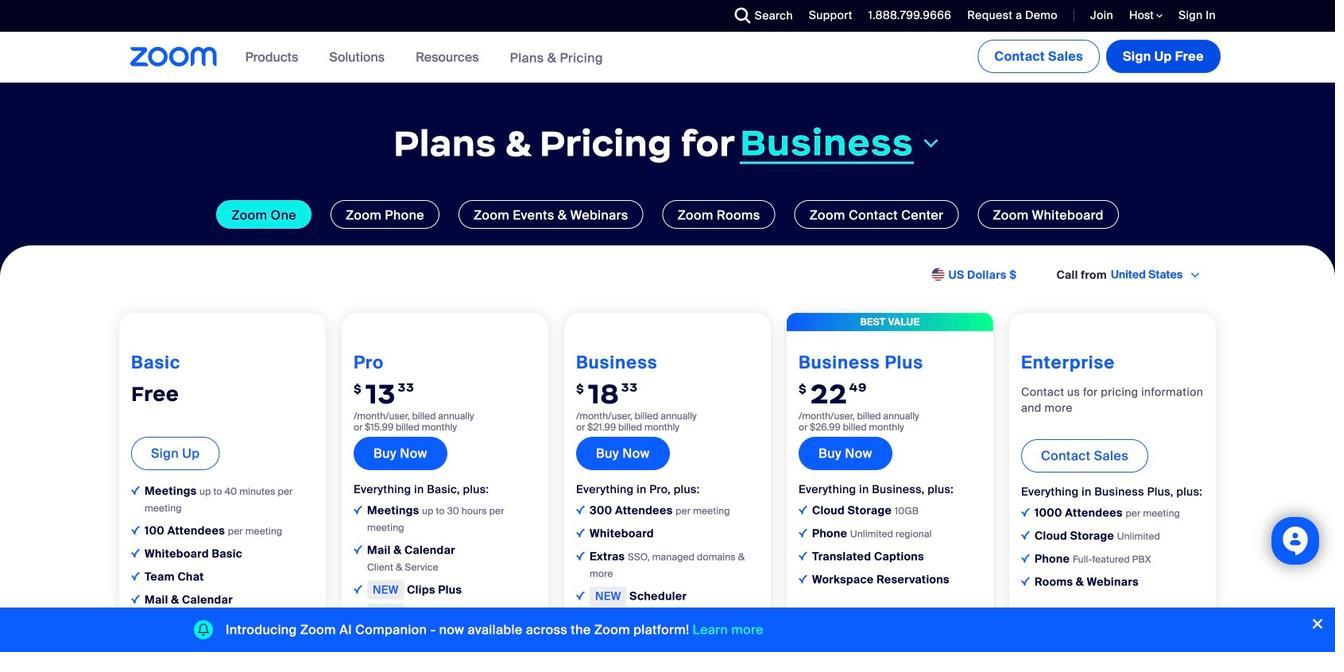 Task type: locate. For each thing, give the bounding box(es) containing it.
banner
[[111, 32, 1224, 84]]

down image
[[921, 134, 942, 153]]

product information navigation
[[233, 32, 615, 84]]

ok image
[[131, 486, 140, 495], [354, 506, 363, 515], [576, 506, 585, 515], [799, 506, 808, 515], [1022, 509, 1030, 517], [131, 526, 140, 535], [576, 529, 585, 538], [576, 552, 585, 561], [131, 572, 140, 581], [1022, 578, 1030, 586], [131, 595, 140, 604], [354, 632, 363, 640]]

main content
[[0, 32, 1336, 653]]

ok image
[[799, 529, 808, 538], [1022, 532, 1030, 540], [354, 546, 363, 555], [131, 549, 140, 558], [799, 552, 808, 561], [1022, 555, 1030, 563], [799, 575, 808, 584], [354, 586, 363, 594], [576, 592, 585, 601], [354, 609, 363, 617]]

tabs of zoom services tab list
[[24, 200, 1312, 229]]

Country/Region text field
[[1110, 267, 1188, 283]]



Task type: vqa. For each thing, say whether or not it's contained in the screenshot.
product information navigation
yes



Task type: describe. For each thing, give the bounding box(es) containing it.
show options image
[[1189, 269, 1202, 282]]

meetings navigation
[[975, 32, 1224, 76]]

zoom logo image
[[130, 47, 218, 67]]



